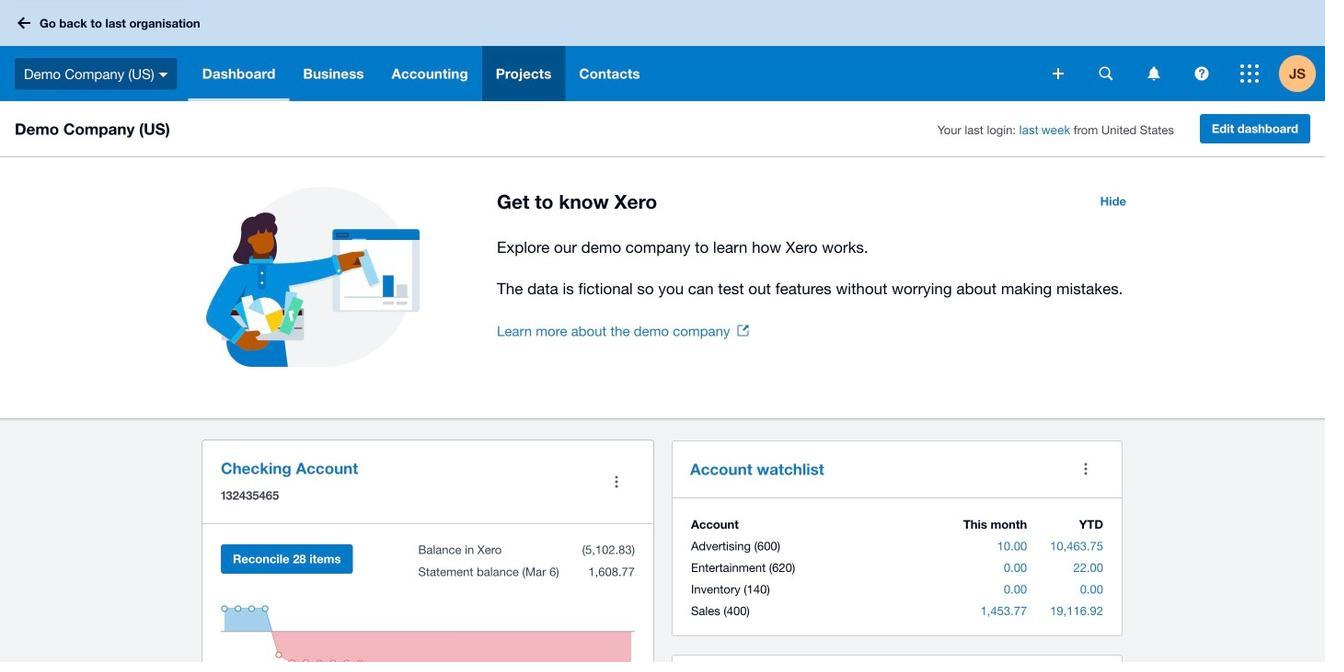Task type: vqa. For each thing, say whether or not it's contained in the screenshot.
to to the bottom
no



Task type: locate. For each thing, give the bounding box(es) containing it.
banner
[[0, 0, 1326, 101]]

svg image
[[1241, 64, 1260, 83], [1100, 67, 1114, 81]]

intro banner body element
[[497, 235, 1138, 302]]

svg image
[[17, 17, 30, 29], [1149, 67, 1161, 81], [1196, 67, 1209, 81], [1053, 68, 1064, 79], [159, 73, 168, 77]]



Task type: describe. For each thing, give the bounding box(es) containing it.
0 horizontal spatial svg image
[[1100, 67, 1114, 81]]

manage menu toggle image
[[598, 464, 635, 501]]

1 horizontal spatial svg image
[[1241, 64, 1260, 83]]



